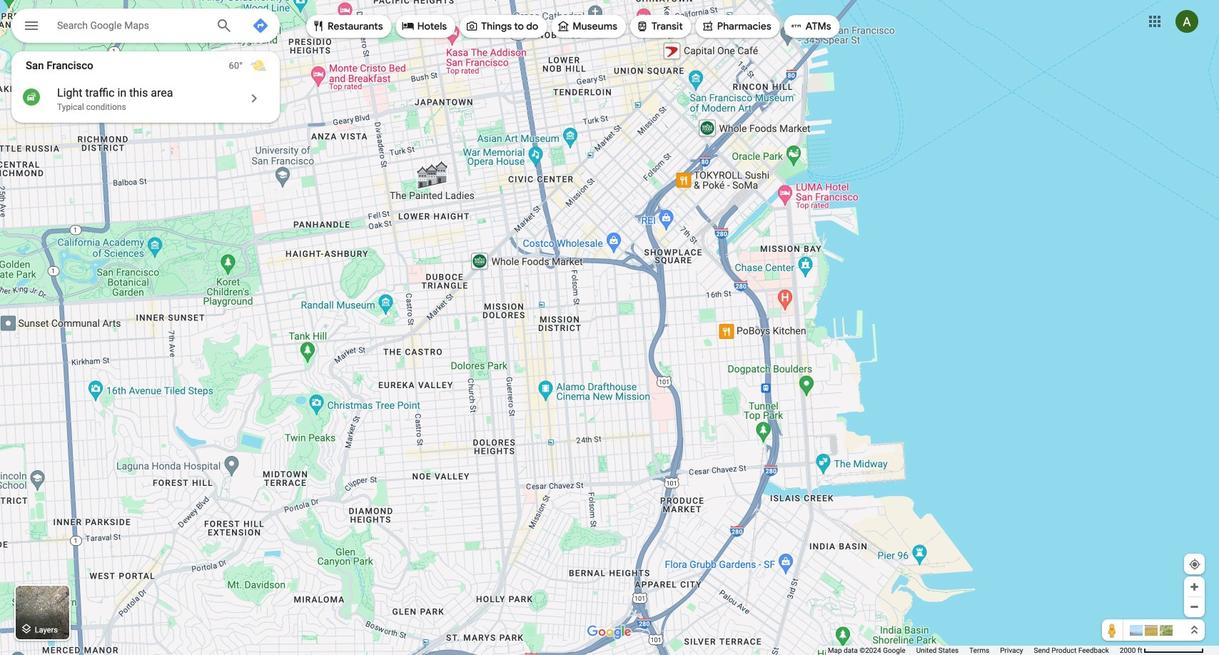 Task type: vqa. For each thing, say whether or not it's contained in the screenshot.
leaves chicago midway international airport at 1:43 pm on saturday, november 25 and arrives at los angeles international airport at 8:35 pm on saturday, november 25. element
no



Task type: locate. For each thing, give the bounding box(es) containing it.
google account: augustus odena  
(augustus@adept.ai) image
[[1176, 10, 1199, 33]]

None search field
[[11, 9, 280, 47]]

None field
[[57, 16, 204, 34]]

google maps element
[[0, 0, 1219, 655]]

show street view coverage image
[[1102, 620, 1124, 641]]



Task type: describe. For each thing, give the bounding box(es) containing it.
Search Google Maps field
[[11, 9, 280, 47]]

none field inside search google maps "field"
[[57, 16, 204, 34]]

san francisco weather group
[[229, 51, 280, 80]]

none search field inside google maps element
[[11, 9, 280, 47]]

zoom out image
[[1189, 602, 1200, 612]]

show your location image
[[1189, 558, 1201, 571]]

partly cloudy image
[[250, 57, 267, 74]]

zoom in image
[[1189, 582, 1200, 592]]

san francisco region
[[11, 51, 280, 123]]



